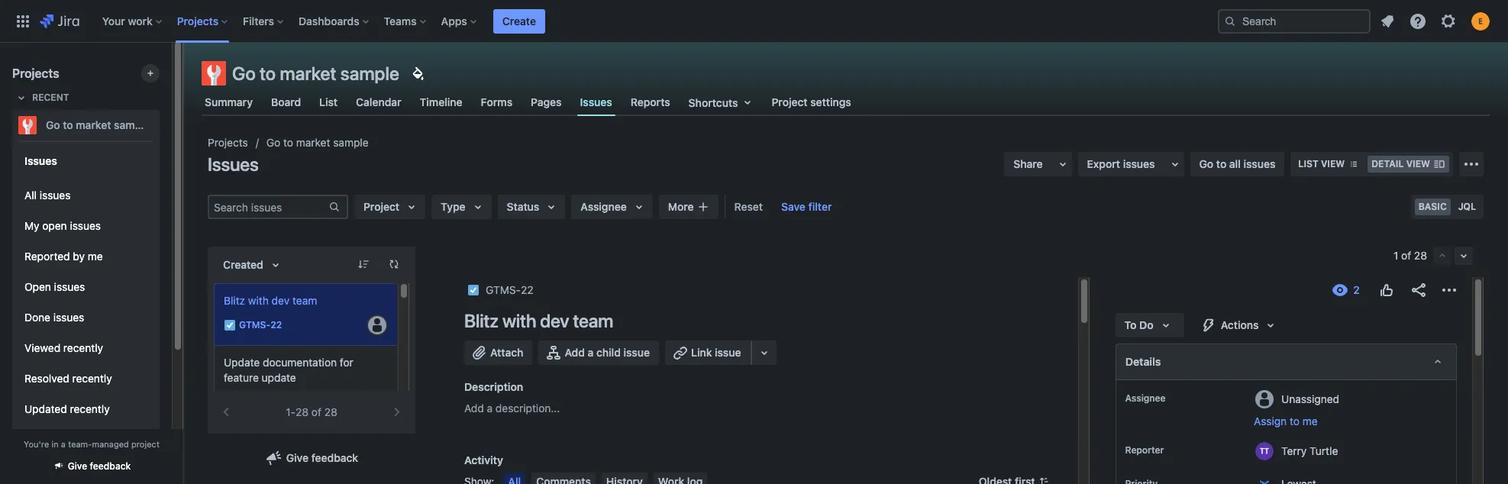 Task type: locate. For each thing, give the bounding box(es) containing it.
2 vertical spatial recently
[[70, 402, 110, 415]]

menu bar
[[501, 473, 711, 484]]

me down unassigned
[[1303, 415, 1318, 428]]

0 horizontal spatial blitz
[[224, 294, 245, 307]]

reports link
[[628, 89, 673, 116]]

resolved
[[24, 372, 69, 385]]

0 vertical spatial blitz with dev team
[[224, 294, 317, 307]]

2 vertical spatial market
[[296, 136, 330, 149]]

help image
[[1409, 12, 1428, 30]]

market left 'add to starred' image
[[76, 118, 111, 131]]

0 horizontal spatial issue
[[624, 346, 650, 359]]

me inside button
[[1303, 415, 1318, 428]]

1 vertical spatial a
[[487, 402, 493, 415]]

go to all issues
[[1200, 157, 1276, 170]]

1 horizontal spatial 22
[[521, 283, 534, 296]]

reported
[[24, 249, 70, 262]]

1 vertical spatial add
[[464, 402, 484, 415]]

2 horizontal spatial 28
[[1415, 249, 1428, 262]]

task image
[[467, 284, 480, 296]]

0 horizontal spatial gtms-
[[239, 320, 271, 331]]

projects button
[[172, 9, 234, 33]]

assignee
[[581, 200, 627, 213], [1126, 393, 1166, 404]]

0 vertical spatial gtms-
[[486, 283, 521, 296]]

0 horizontal spatial project
[[364, 200, 400, 213]]

primary element
[[9, 0, 1218, 42]]

forms
[[481, 95, 513, 108]]

1 vertical spatial blitz
[[464, 310, 499, 332]]

1 horizontal spatial go to market sample link
[[266, 134, 369, 152]]

timeline
[[420, 95, 463, 108]]

issues up viewed recently
[[53, 311, 84, 324]]

open
[[42, 219, 67, 232]]

1 vertical spatial of
[[312, 406, 322, 419]]

viewed
[[24, 341, 60, 354]]

issues down projects link
[[208, 154, 259, 175]]

1 horizontal spatial give feedback button
[[256, 446, 368, 471]]

issues for done issues
[[53, 311, 84, 324]]

viewed recently
[[24, 341, 103, 354]]

a down description
[[487, 402, 493, 415]]

1 vertical spatial gtms-22
[[239, 320, 282, 331]]

sample left 'add to starred' image
[[114, 118, 150, 131]]

issues right all at the left of the page
[[40, 188, 71, 201]]

add inside button
[[565, 346, 585, 359]]

0 vertical spatial project
[[772, 95, 808, 108]]

go to market sample down recent
[[46, 118, 150, 131]]

team up the documentation
[[293, 294, 317, 307]]

2 horizontal spatial a
[[588, 346, 594, 359]]

a for child
[[588, 346, 594, 359]]

0 vertical spatial assignee
[[581, 200, 627, 213]]

gtms-22 right task image
[[239, 320, 282, 331]]

sample up calendar
[[340, 63, 399, 84]]

description
[[464, 380, 523, 393]]

1 horizontal spatial me
[[1303, 415, 1318, 428]]

me right by
[[88, 249, 103, 262]]

22 right task icon
[[521, 283, 534, 296]]

a left child
[[588, 346, 594, 359]]

project inside dropdown button
[[364, 200, 400, 213]]

teams button
[[379, 9, 432, 33]]

go up the summary
[[232, 63, 256, 84]]

0 vertical spatial add
[[565, 346, 585, 359]]

recently down viewed recently link
[[72, 372, 112, 385]]

1 vertical spatial dev
[[540, 310, 569, 332]]

go down "board" link
[[266, 136, 281, 149]]

1 horizontal spatial team
[[573, 310, 613, 332]]

2 group from the top
[[18, 176, 154, 429]]

a
[[588, 346, 594, 359], [487, 402, 493, 415], [61, 439, 66, 449]]

0 horizontal spatial with
[[248, 294, 269, 307]]

1 horizontal spatial issue
[[715, 346, 741, 359]]

calendar
[[356, 95, 401, 108]]

issues right export
[[1123, 157, 1155, 170]]

0 vertical spatial of
[[1402, 249, 1412, 262]]

1 horizontal spatial dev
[[540, 310, 569, 332]]

for
[[340, 356, 354, 369]]

add for add a child issue
[[565, 346, 585, 359]]

reported by me link
[[18, 241, 154, 272]]

link issue button
[[665, 341, 752, 365]]

0 vertical spatial list
[[319, 95, 338, 108]]

view right 'detail'
[[1407, 158, 1431, 170]]

recently down 'done issues' 'link'
[[63, 341, 103, 354]]

open issues
[[24, 280, 85, 293]]

gtms-22
[[486, 283, 534, 296], [239, 320, 282, 331]]

turtle
[[1310, 444, 1338, 457]]

0 horizontal spatial me
[[88, 249, 103, 262]]

projects down summary link
[[208, 136, 248, 149]]

2 vertical spatial go to market sample
[[266, 136, 369, 149]]

project for project
[[364, 200, 400, 213]]

28 right 1-
[[324, 406, 337, 419]]

1 horizontal spatial blitz with dev team
[[464, 310, 613, 332]]

2 vertical spatial sample
[[333, 136, 369, 149]]

a inside button
[[588, 346, 594, 359]]

1 vertical spatial project
[[364, 200, 400, 213]]

go to market sample down the list link
[[266, 136, 369, 149]]

gtms-22 right task icon
[[486, 283, 534, 296]]

banner containing your work
[[0, 0, 1509, 43]]

28
[[1415, 249, 1428, 262], [296, 406, 309, 419], [324, 406, 337, 419]]

notifications image
[[1379, 12, 1397, 30]]

2 horizontal spatial issues
[[580, 95, 612, 108]]

0 horizontal spatial assignee
[[581, 200, 627, 213]]

to right assign
[[1290, 415, 1300, 428]]

add left child
[[565, 346, 585, 359]]

0 vertical spatial me
[[88, 249, 103, 262]]

give down the team-
[[68, 461, 87, 472]]

list
[[319, 95, 338, 108], [1299, 158, 1319, 170]]

1 horizontal spatial list
[[1299, 158, 1319, 170]]

issue right link
[[715, 346, 741, 359]]

settings
[[811, 95, 852, 108]]

pages link
[[528, 89, 565, 116]]

refresh image
[[388, 258, 400, 270]]

project up refresh image
[[364, 200, 400, 213]]

1 vertical spatial me
[[1303, 415, 1318, 428]]

0 horizontal spatial add
[[464, 402, 484, 415]]

0 vertical spatial dev
[[272, 294, 290, 307]]

child
[[597, 346, 621, 359]]

0 horizontal spatial team
[[293, 294, 317, 307]]

jira image
[[40, 12, 79, 30], [40, 12, 79, 30]]

all
[[24, 188, 37, 201]]

dashboards
[[299, 14, 360, 27]]

banner
[[0, 0, 1509, 43]]

give feedback down you're in a team-managed project
[[68, 461, 131, 472]]

give feedback
[[286, 451, 358, 464], [68, 461, 131, 472]]

1 issue from the left
[[624, 346, 650, 359]]

recent
[[32, 92, 69, 103]]

1 vertical spatial with
[[503, 310, 536, 332]]

with down created popup button
[[248, 294, 269, 307]]

1 horizontal spatial project
[[772, 95, 808, 108]]

updated
[[24, 402, 67, 415]]

sample
[[340, 63, 399, 84], [114, 118, 150, 131], [333, 136, 369, 149]]

go to market sample link
[[12, 110, 154, 141], [266, 134, 369, 152]]

give down 1-
[[286, 451, 309, 464]]

list right go to all issues
[[1299, 158, 1319, 170]]

1 horizontal spatial assignee
[[1126, 393, 1166, 404]]

give feedback down the 1-28 of 28
[[286, 451, 358, 464]]

go to market sample up the list link
[[232, 63, 399, 84]]

blitz up task image
[[224, 294, 245, 307]]

sidebar navigation image
[[167, 61, 200, 92]]

gtms- right task icon
[[486, 283, 521, 296]]

recently for updated recently
[[70, 402, 110, 415]]

all issues link
[[18, 180, 154, 211]]

1 horizontal spatial issues
[[208, 154, 259, 175]]

go to market sample link down recent
[[12, 110, 154, 141]]

1 vertical spatial blitz with dev team
[[464, 310, 613, 332]]

feedback down managed
[[90, 461, 131, 472]]

1 vertical spatial recently
[[72, 372, 112, 385]]

blitz
[[224, 294, 245, 307], [464, 310, 499, 332]]

1 vertical spatial go to market sample
[[46, 118, 150, 131]]

28 right 1
[[1415, 249, 1428, 262]]

market down the list link
[[296, 136, 330, 149]]

add a child issue
[[565, 346, 650, 359]]

with down gtms-22 link
[[503, 310, 536, 332]]

group
[[18, 141, 154, 475], [18, 176, 154, 429]]

to left all
[[1217, 157, 1227, 170]]

go to market sample link down the list link
[[266, 134, 369, 152]]

0 vertical spatial team
[[293, 294, 317, 307]]

0 vertical spatial recently
[[63, 341, 103, 354]]

1 horizontal spatial give feedback
[[286, 451, 358, 464]]

export issues
[[1087, 157, 1155, 170]]

set background color image
[[409, 64, 427, 82]]

1 vertical spatial assignee
[[1126, 393, 1166, 404]]

assignee down details
[[1126, 393, 1166, 404]]

update
[[224, 356, 260, 369]]

issues up all issues at the left top of the page
[[24, 154, 57, 167]]

0 horizontal spatial gtms-22
[[239, 320, 282, 331]]

issues inside 'link'
[[53, 311, 84, 324]]

2 issue from the left
[[715, 346, 741, 359]]

dev down order by image
[[272, 294, 290, 307]]

addicon image
[[697, 201, 709, 213]]

open issues link
[[18, 272, 154, 302]]

detail view
[[1372, 158, 1431, 170]]

issues for all issues
[[40, 188, 71, 201]]

assignee right status dropdown button at the top of the page
[[581, 200, 627, 213]]

to down "board" link
[[283, 136, 293, 149]]

blitz with dev team down order by image
[[224, 294, 317, 307]]

1 of 28
[[1394, 249, 1428, 262]]

appswitcher icon image
[[14, 12, 32, 30]]

team up add a child issue button
[[573, 310, 613, 332]]

project left settings at the right of page
[[772, 95, 808, 108]]

2 view from the left
[[1407, 158, 1431, 170]]

recently down resolved recently link
[[70, 402, 110, 415]]

gtms-22 link
[[486, 281, 534, 299]]

newest first image
[[1038, 476, 1051, 484]]

2 vertical spatial projects
[[208, 136, 248, 149]]

apps
[[441, 14, 467, 27]]

0 horizontal spatial give
[[68, 461, 87, 472]]

tab list
[[192, 89, 1499, 116]]

1 view from the left
[[1321, 158, 1345, 170]]

of
[[1402, 249, 1412, 262], [312, 406, 322, 419]]

give feedback button down the 1-28 of 28
[[256, 446, 368, 471]]

1 horizontal spatial a
[[487, 402, 493, 415]]

to down recent
[[63, 118, 73, 131]]

give
[[286, 451, 309, 464], [68, 461, 87, 472]]

1 horizontal spatial with
[[503, 310, 536, 332]]

me for reported by me
[[88, 249, 103, 262]]

0 horizontal spatial view
[[1321, 158, 1345, 170]]

view left 'detail'
[[1321, 158, 1345, 170]]

22 up the documentation
[[271, 320, 282, 331]]

issues down the reported by me
[[54, 280, 85, 293]]

add down description
[[464, 402, 484, 415]]

0 vertical spatial a
[[588, 346, 594, 359]]

a right in at the left bottom
[[61, 439, 66, 449]]

give feedback button down you're in a team-managed project
[[43, 454, 140, 479]]

more button
[[659, 195, 718, 219]]

give feedback button
[[256, 446, 368, 471], [43, 454, 140, 479]]

0 horizontal spatial give feedback button
[[43, 454, 140, 479]]

of right 1-
[[312, 406, 322, 419]]

1 horizontal spatial gtms-22
[[486, 283, 534, 296]]

blitz down task icon
[[464, 310, 499, 332]]

market up the list link
[[280, 63, 336, 84]]

export issues button
[[1078, 152, 1184, 176]]

0 horizontal spatial list
[[319, 95, 338, 108]]

1-
[[286, 406, 296, 419]]

a for description...
[[487, 402, 493, 415]]

with
[[248, 294, 269, 307], [503, 310, 536, 332]]

dev down the copy link to issue icon
[[540, 310, 569, 332]]

1 horizontal spatial 28
[[324, 406, 337, 419]]

settings image
[[1440, 12, 1458, 30]]

0 vertical spatial projects
[[177, 14, 219, 27]]

1 vertical spatial list
[[1299, 158, 1319, 170]]

project settings
[[772, 95, 852, 108]]

status
[[507, 200, 540, 213]]

view
[[1321, 158, 1345, 170], [1407, 158, 1431, 170]]

order by image
[[266, 256, 285, 274]]

recently
[[63, 341, 103, 354], [72, 372, 112, 385], [70, 402, 110, 415]]

issues inside 'button'
[[1123, 157, 1155, 170]]

1 group from the top
[[18, 141, 154, 475]]

issue right child
[[624, 346, 650, 359]]

projects right the "work"
[[177, 14, 219, 27]]

1 horizontal spatial add
[[565, 346, 585, 359]]

updated recently link
[[18, 394, 154, 425]]

issues inside "link"
[[54, 280, 85, 293]]

share image
[[1410, 281, 1428, 299]]

by
[[73, 249, 85, 262]]

update documentation for feature update link
[[214, 346, 397, 423]]

1 vertical spatial 22
[[271, 320, 282, 331]]

project inside tab list
[[772, 95, 808, 108]]

sample down the list link
[[333, 136, 369, 149]]

projects inside popup button
[[177, 14, 219, 27]]

list right board
[[319, 95, 338, 108]]

issues
[[1123, 157, 1155, 170], [1244, 157, 1276, 170], [40, 188, 71, 201], [70, 219, 101, 232], [54, 280, 85, 293], [53, 311, 84, 324]]

recently for viewed recently
[[63, 341, 103, 354]]

gtms- right task image
[[239, 320, 271, 331]]

feedback down the 1-28 of 28
[[311, 451, 358, 464]]

of right 1
[[1402, 249, 1412, 262]]

shortcuts
[[689, 96, 738, 109]]

1 horizontal spatial view
[[1407, 158, 1431, 170]]

projects up recent
[[12, 66, 59, 80]]

open export issues dropdown image
[[1166, 155, 1184, 173]]

0 horizontal spatial feedback
[[90, 461, 131, 472]]

project
[[772, 95, 808, 108], [364, 200, 400, 213]]

2 vertical spatial a
[[61, 439, 66, 449]]

market
[[280, 63, 336, 84], [76, 118, 111, 131], [296, 136, 330, 149]]

blitz with dev team down the copy link to issue icon
[[464, 310, 613, 332]]

sort descending image
[[357, 258, 370, 270]]

0 horizontal spatial 28
[[296, 406, 309, 419]]

save filter button
[[772, 195, 841, 219]]

0 horizontal spatial issues
[[24, 154, 57, 167]]

go to market sample
[[232, 63, 399, 84], [46, 118, 150, 131], [266, 136, 369, 149]]

28 down the update
[[296, 406, 309, 419]]

issues right pages
[[580, 95, 612, 108]]

add
[[565, 346, 585, 359], [464, 402, 484, 415]]

1 vertical spatial gtms-
[[239, 320, 271, 331]]



Task type: describe. For each thing, give the bounding box(es) containing it.
created
[[223, 258, 263, 271]]

board link
[[268, 89, 304, 116]]

copy link to issue image
[[531, 283, 543, 296]]

update
[[262, 371, 296, 384]]

filters
[[243, 14, 274, 27]]

all issues
[[24, 188, 71, 201]]

updated recently
[[24, 402, 110, 415]]

you're in a team-managed project
[[24, 439, 160, 449]]

list for list view
[[1299, 158, 1319, 170]]

to up board
[[260, 63, 276, 84]]

filter
[[809, 200, 832, 213]]

description...
[[496, 402, 560, 415]]

me for assign to me
[[1303, 415, 1318, 428]]

open
[[24, 280, 51, 293]]

1 vertical spatial projects
[[12, 66, 59, 80]]

my
[[24, 219, 39, 232]]

assign to me button
[[1254, 414, 1441, 429]]

terry turtle
[[1282, 444, 1338, 457]]

your profile and settings image
[[1472, 12, 1490, 30]]

assignee inside dropdown button
[[581, 200, 627, 213]]

pages
[[531, 95, 562, 108]]

details element
[[1116, 344, 1457, 380]]

0 vertical spatial blitz
[[224, 294, 245, 307]]

dashboards button
[[294, 9, 375, 33]]

collapse recent projects image
[[12, 89, 31, 107]]

projects for projects link
[[208, 136, 248, 149]]

reports
[[631, 95, 670, 108]]

reported by me
[[24, 249, 103, 262]]

filters button
[[238, 9, 290, 33]]

your work button
[[98, 9, 168, 33]]

search image
[[1224, 15, 1237, 27]]

list view
[[1299, 158, 1345, 170]]

import and bulk change issues image
[[1463, 155, 1481, 173]]

0 horizontal spatial a
[[61, 439, 66, 449]]

created button
[[214, 253, 294, 277]]

status button
[[498, 195, 565, 219]]

your
[[102, 14, 125, 27]]

assign to me
[[1254, 415, 1318, 428]]

Search issues text field
[[209, 196, 328, 218]]

issues for sidebar navigation icon
[[208, 154, 259, 175]]

detail
[[1372, 158, 1404, 170]]

managed
[[92, 439, 129, 449]]

summary
[[205, 95, 253, 108]]

0 horizontal spatial of
[[312, 406, 322, 419]]

project
[[131, 439, 160, 449]]

details
[[1126, 355, 1161, 368]]

0 vertical spatial 22
[[521, 283, 534, 296]]

view for detail view
[[1407, 158, 1431, 170]]

group containing all issues
[[18, 176, 154, 429]]

attach
[[490, 346, 524, 359]]

project for project settings
[[772, 95, 808, 108]]

create project image
[[144, 67, 157, 79]]

1 horizontal spatial gtms-
[[486, 283, 521, 296]]

my open issues link
[[18, 211, 154, 241]]

type button
[[432, 195, 492, 219]]

basic
[[1419, 201, 1447, 212]]

1 horizontal spatial give
[[286, 451, 309, 464]]

issues for open issues
[[54, 280, 85, 293]]

unassigned
[[1282, 392, 1340, 405]]

go to all issues link
[[1190, 152, 1285, 176]]

0 horizontal spatial give feedback
[[68, 461, 131, 472]]

teams
[[384, 14, 417, 27]]

go left all
[[1200, 157, 1214, 170]]

update documentation for feature update
[[224, 356, 354, 384]]

1 vertical spatial sample
[[114, 118, 150, 131]]

1 vertical spatial team
[[573, 310, 613, 332]]

done issues link
[[18, 302, 154, 333]]

1
[[1394, 249, 1399, 262]]

more
[[668, 200, 694, 213]]

recently for resolved recently
[[72, 372, 112, 385]]

tab list containing issues
[[192, 89, 1499, 116]]

group containing issues
[[18, 141, 154, 475]]

0 horizontal spatial 22
[[271, 320, 282, 331]]

link web pages and more image
[[755, 344, 773, 362]]

calendar link
[[353, 89, 405, 116]]

timeline link
[[417, 89, 466, 116]]

board
[[271, 95, 301, 108]]

list link
[[316, 89, 341, 116]]

shortcuts button
[[686, 89, 760, 116]]

add a child issue button
[[539, 341, 659, 365]]

team-
[[68, 439, 92, 449]]

add a description...
[[464, 402, 560, 415]]

projects link
[[208, 134, 248, 152]]

task image
[[224, 319, 236, 332]]

apps button
[[437, 9, 483, 33]]

done
[[24, 311, 50, 324]]

0 vertical spatial go to market sample
[[232, 63, 399, 84]]

create
[[502, 14, 536, 27]]

documentation
[[263, 356, 337, 369]]

actions image
[[1441, 281, 1459, 299]]

Search field
[[1218, 9, 1371, 33]]

link issue
[[691, 346, 741, 359]]

activity
[[464, 454, 503, 467]]

issues for export issues
[[1123, 157, 1155, 170]]

to inside button
[[1290, 415, 1300, 428]]

vote options: no one has voted for this issue yet. image
[[1378, 281, 1396, 299]]

reset button
[[725, 195, 772, 219]]

resolved recently
[[24, 372, 112, 385]]

terry
[[1282, 444, 1307, 457]]

view for list view
[[1321, 158, 1345, 170]]

projects for projects popup button
[[177, 14, 219, 27]]

type
[[441, 200, 466, 213]]

add for add a description...
[[464, 402, 484, 415]]

your work
[[102, 14, 153, 27]]

project settings link
[[769, 89, 855, 116]]

issues down all issues link
[[70, 219, 101, 232]]

viewed recently link
[[18, 333, 154, 364]]

resolved recently link
[[18, 364, 154, 394]]

issues right all
[[1244, 157, 1276, 170]]

done issues
[[24, 311, 84, 324]]

1 horizontal spatial of
[[1402, 249, 1412, 262]]

1 vertical spatial market
[[76, 118, 111, 131]]

all
[[1230, 157, 1241, 170]]

1 horizontal spatial blitz
[[464, 310, 499, 332]]

my open issues
[[24, 219, 101, 232]]

0 horizontal spatial dev
[[272, 294, 290, 307]]

link
[[691, 346, 712, 359]]

0 vertical spatial gtms-22
[[486, 283, 534, 296]]

create button
[[493, 9, 545, 33]]

export
[[1087, 157, 1121, 170]]

1 horizontal spatial feedback
[[311, 451, 358, 464]]

reporter
[[1126, 445, 1164, 456]]

reset
[[734, 200, 763, 213]]

go down recent
[[46, 118, 60, 131]]

0 horizontal spatial blitz with dev team
[[224, 294, 317, 307]]

0 horizontal spatial go to market sample link
[[12, 110, 154, 141]]

0 vertical spatial sample
[[340, 63, 399, 84]]

0 vertical spatial with
[[248, 294, 269, 307]]

assignee button
[[572, 195, 653, 219]]

issues for create project image
[[24, 154, 57, 167]]

you're
[[24, 439, 49, 449]]

jql
[[1459, 201, 1476, 212]]

feature
[[224, 371, 259, 384]]

add to starred image
[[155, 116, 173, 134]]

list for list
[[319, 95, 338, 108]]

0 vertical spatial market
[[280, 63, 336, 84]]



Task type: vqa. For each thing, say whether or not it's contained in the screenshot.
2nd the Issue type: Sub-task Icon from the bottom
no



